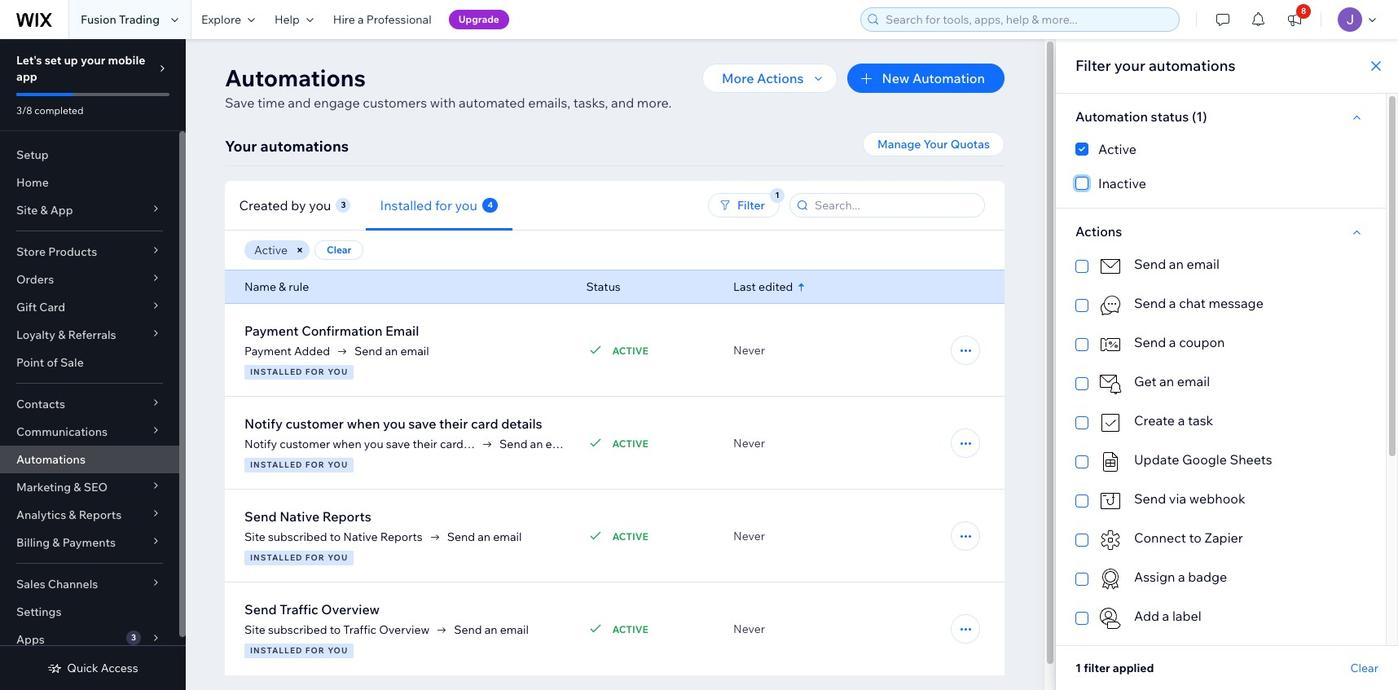 Task type: describe. For each thing, give the bounding box(es) containing it.
created by you
[[240, 197, 332, 213]]

payment confirmation email
[[244, 323, 419, 339]]

rule
[[289, 279, 309, 294]]

more
[[722, 70, 754, 86]]

send an email for reports
[[447, 530, 522, 544]]

upgrade button
[[449, 10, 509, 29]]

category image for create a task
[[1098, 411, 1123, 435]]

2 horizontal spatial reports
[[380, 530, 423, 544]]

a for label
[[1162, 608, 1170, 624]]

0 vertical spatial overview
[[321, 601, 380, 618]]

email inside checkbox
[[1187, 256, 1220, 272]]

home
[[16, 175, 49, 190]]

Inactive checkbox
[[1076, 174, 1366, 193]]

category image for assign a badge
[[1098, 567, 1123, 592]]

1 vertical spatial card
[[440, 437, 464, 451]]

hire a professional
[[333, 12, 432, 27]]

email inside option
[[1177, 373, 1210, 389]]

card
[[39, 300, 65, 315]]

assign a badge
[[1134, 569, 1227, 585]]

0 vertical spatial clear button
[[315, 240, 364, 260]]

clear for the topmost clear button
[[327, 244, 351, 256]]

explore
[[201, 12, 241, 27]]

1 vertical spatial actions
[[1076, 223, 1122, 240]]

update google sheets
[[1134, 451, 1272, 468]]

active for send native reports
[[612, 530, 648, 542]]

Active checkbox
[[1076, 139, 1366, 159]]

& for billing
[[52, 535, 60, 550]]

analytics & reports button
[[0, 501, 179, 529]]

quick access
[[67, 661, 138, 675]]

subscribed for traffic
[[268, 623, 327, 637]]

fusion
[[81, 12, 116, 27]]

installed for you for native
[[250, 552, 348, 563]]

created
[[240, 197, 289, 213]]

time
[[258, 95, 285, 111]]

get an email
[[1134, 373, 1210, 389]]

manage your quotas
[[878, 137, 990, 152]]

email for when
[[546, 437, 574, 451]]

added
[[294, 344, 330, 359]]

category image for send an email
[[1098, 254, 1123, 279]]

app
[[50, 203, 73, 218]]

8 button
[[1277, 0, 1313, 39]]

email
[[385, 323, 419, 339]]

contacts button
[[0, 390, 179, 418]]

tab list containing created by you
[[225, 180, 622, 230]]

automations link
[[0, 446, 179, 473]]

installed
[[381, 197, 433, 213]]

billing & payments button
[[0, 529, 179, 557]]

to inside checkbox
[[1189, 530, 1202, 546]]

an inside option
[[1160, 373, 1174, 389]]

edited
[[759, 279, 793, 294]]

for for traffic
[[305, 645, 325, 656]]

billing & payments
[[16, 535, 116, 550]]

1 horizontal spatial their
[[439, 416, 468, 432]]

0 vertical spatial save
[[408, 416, 436, 432]]

for for customer
[[305, 460, 325, 470]]

an for email
[[385, 344, 398, 359]]

loyalty
[[16, 328, 55, 342]]

orders
[[16, 272, 54, 287]]

gift
[[16, 300, 37, 315]]

store
[[16, 244, 46, 259]]

1 vertical spatial overview
[[379, 623, 430, 637]]

add
[[1134, 608, 1160, 624]]

set
[[45, 53, 61, 68]]

email for email
[[400, 344, 429, 359]]

automations for automations
[[16, 452, 85, 467]]

site subscribed to native reports
[[244, 530, 423, 544]]

0 vertical spatial traffic
[[280, 601, 318, 618]]

to for overview
[[330, 623, 341, 637]]

2 notify customer when you save their card details from the top
[[244, 437, 501, 451]]

send a chat message
[[1134, 295, 1264, 311]]

an for reports
[[478, 530, 491, 544]]

analytics
[[16, 508, 66, 522]]

active inside option
[[1098, 141, 1137, 157]]

gift card
[[16, 300, 65, 315]]

your inside let's set up your mobile app
[[81, 53, 105, 68]]

sales
[[16, 577, 45, 592]]

site subscribed to traffic overview
[[244, 623, 430, 637]]

analytics & reports
[[16, 508, 122, 522]]

let's
[[16, 53, 42, 68]]

seo
[[84, 480, 108, 495]]

last
[[733, 279, 756, 294]]

name & rule
[[244, 279, 309, 294]]

get
[[1134, 373, 1157, 389]]

fusion trading
[[81, 12, 160, 27]]

sidebar element
[[0, 39, 186, 690]]

email for reports
[[493, 530, 522, 544]]

& for marketing
[[74, 480, 81, 495]]

setup link
[[0, 141, 179, 169]]

help
[[275, 12, 300, 27]]

never for payment confirmation email
[[733, 343, 765, 358]]

you for customer
[[328, 460, 348, 470]]

customers
[[363, 95, 427, 111]]

1 vertical spatial automation
[[1076, 108, 1148, 125]]

active for notify customer when you save their card details
[[612, 437, 648, 449]]

site for send native reports
[[244, 530, 265, 544]]

of
[[47, 355, 58, 370]]

marketing & seo button
[[0, 473, 179, 501]]

new automation
[[882, 70, 985, 86]]

send inside 'checkbox'
[[1134, 334, 1166, 350]]

an for when
[[530, 437, 543, 451]]

engage
[[314, 95, 360, 111]]

category image for send via webhook
[[1098, 489, 1123, 513]]

communications
[[16, 425, 108, 439]]

1 and from the left
[[288, 95, 311, 111]]

new automation button
[[848, 64, 1005, 93]]

point
[[16, 355, 44, 370]]

sale
[[60, 355, 84, 370]]

create a task
[[1134, 412, 1213, 429]]

send a coupon
[[1134, 334, 1225, 350]]

send traffic overview
[[244, 601, 380, 618]]

setup
[[16, 147, 49, 162]]

send an email for email
[[354, 344, 429, 359]]

add a label
[[1134, 608, 1202, 624]]

never for send traffic overview
[[733, 622, 765, 636]]

you for traffic
[[328, 645, 348, 656]]

your inside manage your quotas button
[[924, 137, 948, 152]]

save
[[225, 95, 255, 111]]

you for native
[[328, 552, 348, 563]]

0 vertical spatial automations
[[1149, 56, 1236, 75]]

Send an email checkbox
[[1076, 254, 1366, 279]]

a for task
[[1178, 412, 1185, 429]]

help button
[[265, 0, 323, 39]]

1
[[1076, 661, 1081, 675]]

reports for send native reports
[[322, 508, 371, 525]]

with
[[430, 95, 456, 111]]

payment added
[[244, 344, 330, 359]]

8
[[1301, 6, 1306, 16]]

quick
[[67, 661, 98, 675]]

apps
[[16, 632, 45, 647]]

1 vertical spatial save
[[386, 437, 410, 451]]

0 vertical spatial details
[[501, 416, 542, 432]]

sales channels
[[16, 577, 98, 592]]

label
[[1172, 608, 1202, 624]]

for
[[435, 197, 453, 213]]

inactive
[[1098, 175, 1146, 191]]



Task type: vqa. For each thing, say whether or not it's contained in the screenshot.
second YOU from the bottom
yes



Task type: locate. For each thing, give the bounding box(es) containing it.
active up inactive
[[1098, 141, 1137, 157]]

subscribed down send native reports
[[268, 530, 327, 544]]

2 vertical spatial site
[[244, 623, 265, 637]]

0 horizontal spatial native
[[280, 508, 320, 525]]

& left seo
[[74, 480, 81, 495]]

1 horizontal spatial reports
[[322, 508, 371, 525]]

marketing & seo
[[16, 480, 108, 495]]

hire
[[333, 12, 355, 27]]

1 vertical spatial automations
[[16, 452, 85, 467]]

to left zapier
[[1189, 530, 1202, 546]]

installed for traffic
[[250, 645, 303, 656]]

category image for add a label
[[1098, 606, 1123, 631]]

connect
[[1134, 530, 1186, 546]]

manage your quotas button
[[863, 132, 1005, 156]]

for down added
[[305, 367, 325, 377]]

0 horizontal spatial clear
[[327, 244, 351, 256]]

actions inside dropdown button
[[757, 70, 804, 86]]

Update Google Sheets checkbox
[[1076, 450, 1366, 474]]

0 horizontal spatial actions
[[757, 70, 804, 86]]

to
[[330, 530, 341, 544], [1189, 530, 1202, 546], [330, 623, 341, 637]]

for
[[305, 367, 325, 377], [305, 460, 325, 470], [305, 552, 325, 563], [305, 645, 325, 656]]

3 category image from the top
[[1098, 411, 1123, 435]]

1 horizontal spatial card
[[471, 416, 498, 432]]

send an email inside checkbox
[[1134, 256, 1220, 272]]

store products
[[16, 244, 97, 259]]

automated
[[459, 95, 525, 111]]

automations save time and engage customers with automated emails, tasks, and more.
[[225, 64, 672, 111]]

your automations
[[225, 137, 349, 156]]

0 vertical spatial subscribed
[[268, 530, 327, 544]]

settings link
[[0, 598, 179, 626]]

1 vertical spatial payment
[[244, 344, 292, 359]]

installed for customer
[[250, 460, 303, 470]]

email for overview
[[500, 623, 529, 637]]

payment for payment confirmation email
[[244, 323, 299, 339]]

1 for from the top
[[305, 367, 325, 377]]

1 vertical spatial their
[[413, 437, 437, 451]]

4
[[488, 199, 493, 210]]

a for professional
[[358, 12, 364, 27]]

native
[[280, 508, 320, 525], [343, 530, 378, 544]]

4 you from the top
[[328, 645, 348, 656]]

Create a task checkbox
[[1076, 411, 1366, 435]]

automations up (1)
[[1149, 56, 1236, 75]]

1 payment from the top
[[244, 323, 299, 339]]

for for native
[[305, 552, 325, 563]]

you down site subscribed to native reports
[[328, 552, 348, 563]]

0 vertical spatial card
[[471, 416, 498, 432]]

automation left status
[[1076, 108, 1148, 125]]

quotas
[[951, 137, 990, 152]]

1 your from the left
[[225, 137, 257, 156]]

1 never from the top
[[733, 343, 765, 358]]

0 vertical spatial site
[[16, 203, 38, 218]]

1 notify customer when you save their card details from the top
[[244, 416, 542, 432]]

installed down send native reports
[[250, 552, 303, 563]]

send an email for when
[[500, 437, 574, 451]]

applied
[[1113, 661, 1154, 675]]

site down send native reports
[[244, 530, 265, 544]]

installed for you for confirmation
[[250, 367, 348, 377]]

a for chat
[[1169, 295, 1176, 311]]

& left rule
[[279, 279, 286, 294]]

send an email for overview
[[454, 623, 529, 637]]

send
[[1134, 256, 1166, 272], [1134, 295, 1166, 311], [1134, 334, 1166, 350], [354, 344, 382, 359], [500, 437, 528, 451], [1134, 491, 1166, 507], [244, 508, 277, 525], [447, 530, 475, 544], [244, 601, 277, 618], [454, 623, 482, 637]]

2 category image from the top
[[1098, 332, 1123, 357]]

1 horizontal spatial automations
[[225, 64, 366, 92]]

billing
[[16, 535, 50, 550]]

2 your from the left
[[924, 137, 948, 152]]

automations inside automations link
[[16, 452, 85, 467]]

category image for send a coupon
[[1098, 332, 1123, 357]]

0 horizontal spatial automations
[[260, 137, 349, 156]]

6 category image from the top
[[1098, 606, 1123, 631]]

to down send native reports
[[330, 530, 341, 544]]

installed for you
[[250, 367, 348, 377], [250, 460, 348, 470], [250, 552, 348, 563], [250, 645, 348, 656]]

0 vertical spatial automations
[[225, 64, 366, 92]]

4 installed for you from the top
[[250, 645, 348, 656]]

automation inside button
[[913, 70, 985, 86]]

3 right by
[[341, 199, 346, 210]]

1 vertical spatial filter
[[737, 198, 765, 213]]

a
[[358, 12, 364, 27], [1169, 295, 1176, 311], [1169, 334, 1176, 350], [1178, 412, 1185, 429], [1178, 569, 1185, 585], [1162, 608, 1170, 624]]

and
[[288, 95, 311, 111], [611, 95, 634, 111]]

installed down payment added
[[250, 367, 303, 377]]

loyalty & referrals
[[16, 328, 116, 342]]

& inside dropdown button
[[40, 203, 48, 218]]

& for name
[[279, 279, 286, 294]]

1 you from the top
[[328, 367, 348, 377]]

products
[[48, 244, 97, 259]]

1 horizontal spatial clear
[[1351, 661, 1379, 675]]

active
[[612, 344, 648, 356], [612, 437, 648, 449], [612, 530, 648, 542], [612, 623, 648, 635]]

5 category image from the top
[[1098, 489, 1123, 513]]

filter for filter
[[737, 198, 765, 213]]

1 vertical spatial 3
[[131, 632, 136, 643]]

an for overview
[[485, 623, 498, 637]]

3 never from the top
[[733, 529, 765, 543]]

app
[[16, 69, 37, 84]]

0 vertical spatial active
[[1098, 141, 1137, 157]]

a left coupon
[[1169, 334, 1176, 350]]

installed for confirmation
[[250, 367, 303, 377]]

0 vertical spatial their
[[439, 416, 468, 432]]

referrals
[[68, 328, 116, 342]]

& inside 'dropdown button'
[[74, 480, 81, 495]]

0 vertical spatial when
[[347, 416, 380, 432]]

2 for from the top
[[305, 460, 325, 470]]

installed down send traffic overview at the bottom left
[[250, 645, 303, 656]]

your
[[225, 137, 257, 156], [924, 137, 948, 152]]

3 for from the top
[[305, 552, 325, 563]]

customer up send native reports
[[280, 437, 330, 451]]

0 vertical spatial 3
[[341, 199, 346, 210]]

0 horizontal spatial and
[[288, 95, 311, 111]]

for up send native reports
[[305, 460, 325, 470]]

0 horizontal spatial reports
[[79, 508, 122, 522]]

0 horizontal spatial your
[[225, 137, 257, 156]]

loyalty & referrals button
[[0, 321, 179, 349]]

completed
[[34, 104, 83, 117]]

1 horizontal spatial and
[[611, 95, 634, 111]]

& left app
[[40, 203, 48, 218]]

your left quotas
[[924, 137, 948, 152]]

category image
[[1098, 293, 1123, 318], [1098, 372, 1123, 396], [1098, 411, 1123, 435], [1098, 450, 1123, 474], [1098, 489, 1123, 513], [1098, 606, 1123, 631]]

you
[[309, 197, 332, 213], [456, 197, 478, 213], [383, 416, 406, 432], [364, 437, 384, 451]]

0 vertical spatial filter
[[1076, 56, 1111, 75]]

never for notify customer when you save their card details
[[733, 436, 765, 451]]

Search for tools, apps, help & more... field
[[881, 8, 1174, 31]]

0 horizontal spatial active
[[254, 243, 288, 257]]

coupon
[[1179, 334, 1225, 350]]

to down send traffic overview at the bottom left
[[330, 623, 341, 637]]

&
[[40, 203, 48, 218], [279, 279, 286, 294], [58, 328, 65, 342], [74, 480, 81, 495], [69, 508, 76, 522], [52, 535, 60, 550]]

reports inside popup button
[[79, 508, 122, 522]]

gift card button
[[0, 293, 179, 321]]

channels
[[48, 577, 98, 592]]

orders button
[[0, 266, 179, 293]]

reports for analytics & reports
[[79, 508, 122, 522]]

and left 'more.' at the left top
[[611, 95, 634, 111]]

automations inside automations save time and engage customers with automated emails, tasks, and more.
[[225, 64, 366, 92]]

to for reports
[[330, 530, 341, 544]]

1 vertical spatial clear
[[1351, 661, 1379, 675]]

installed for you for traffic
[[250, 645, 348, 656]]

1 vertical spatial notify customer when you save their card details
[[244, 437, 501, 451]]

payment for payment added
[[244, 344, 292, 359]]

category image
[[1098, 254, 1123, 279], [1098, 332, 1123, 357], [1098, 528, 1123, 552], [1098, 567, 1123, 592]]

manage
[[878, 137, 921, 152]]

filter
[[1084, 661, 1110, 675]]

site down send traffic overview at the bottom left
[[244, 623, 265, 637]]

filter inside button
[[737, 198, 765, 213]]

a left chat
[[1169, 295, 1176, 311]]

1 subscribed from the top
[[268, 530, 327, 544]]

2 category image from the top
[[1098, 372, 1123, 396]]

installed for you down site subscribed to native reports
[[250, 552, 348, 563]]

site for send traffic overview
[[244, 623, 265, 637]]

3 installed from the top
[[250, 552, 303, 563]]

subscribed for native
[[268, 530, 327, 544]]

1 vertical spatial details
[[466, 437, 501, 451]]

category image for connect to zapier
[[1098, 528, 1123, 552]]

a right hire
[[358, 12, 364, 27]]

you for confirmation
[[328, 367, 348, 377]]

filter for filter your automations
[[1076, 56, 1111, 75]]

payment up payment added
[[244, 323, 299, 339]]

more actions
[[722, 70, 804, 86]]

active for send traffic overview
[[612, 623, 648, 635]]

0 horizontal spatial their
[[413, 437, 437, 451]]

customer
[[286, 416, 344, 432], [280, 437, 330, 451]]

installed for you for customer
[[250, 460, 348, 470]]

1 installed for you from the top
[[250, 367, 348, 377]]

send via webhook
[[1134, 491, 1246, 507]]

1 vertical spatial traffic
[[343, 623, 377, 637]]

clear for the bottommost clear button
[[1351, 661, 1379, 675]]

0 vertical spatial native
[[280, 508, 320, 525]]

clear button
[[315, 240, 364, 260], [1351, 661, 1379, 675]]

4 active from the top
[[612, 623, 648, 635]]

category image for send a chat message
[[1098, 293, 1123, 318]]

active for payment confirmation email
[[612, 344, 648, 356]]

2 installed for you from the top
[[250, 460, 348, 470]]

send an email
[[1134, 256, 1220, 272], [354, 344, 429, 359], [500, 437, 574, 451], [447, 530, 522, 544], [454, 623, 529, 637]]

2 notify from the top
[[244, 437, 277, 451]]

installed for native
[[250, 552, 303, 563]]

installed for you down send traffic overview at the bottom left
[[250, 645, 348, 656]]

a inside 'checkbox'
[[1169, 334, 1176, 350]]

0 vertical spatial clear
[[327, 244, 351, 256]]

status
[[1151, 108, 1189, 125]]

0 vertical spatial actions
[[757, 70, 804, 86]]

badge
[[1188, 569, 1227, 585]]

0 vertical spatial payment
[[244, 323, 299, 339]]

1 horizontal spatial automations
[[1149, 56, 1236, 75]]

point of sale
[[16, 355, 84, 370]]

3 active from the top
[[612, 530, 648, 542]]

webhook
[[1189, 491, 1246, 507]]

site & app button
[[0, 196, 179, 224]]

1 horizontal spatial clear button
[[1351, 661, 1379, 675]]

1 horizontal spatial active
[[1098, 141, 1137, 157]]

installed up send native reports
[[250, 460, 303, 470]]

chat
[[1179, 295, 1206, 311]]

0 vertical spatial notify customer when you save their card details
[[244, 416, 542, 432]]

site inside dropdown button
[[16, 203, 38, 218]]

0 horizontal spatial filter
[[737, 198, 765, 213]]

payment left added
[[244, 344, 292, 359]]

& right loyalty
[[58, 328, 65, 342]]

1 vertical spatial clear button
[[1351, 661, 1379, 675]]

your up automation status (1)
[[1114, 56, 1146, 75]]

zapier
[[1205, 530, 1243, 546]]

automations up 'time'
[[225, 64, 366, 92]]

4 category image from the top
[[1098, 567, 1123, 592]]

1 vertical spatial automations
[[260, 137, 349, 156]]

payment
[[244, 323, 299, 339], [244, 344, 292, 359]]

1 horizontal spatial your
[[1114, 56, 1146, 75]]

3 category image from the top
[[1098, 528, 1123, 552]]

you down site subscribed to traffic overview
[[328, 645, 348, 656]]

point of sale link
[[0, 349, 179, 376]]

& right billing
[[52, 535, 60, 550]]

your down save
[[225, 137, 257, 156]]

& for analytics
[[69, 508, 76, 522]]

2 payment from the top
[[244, 344, 292, 359]]

0 horizontal spatial automation
[[913, 70, 985, 86]]

3 up access
[[131, 632, 136, 643]]

(1)
[[1192, 108, 1207, 125]]

1 vertical spatial notify
[[244, 437, 277, 451]]

sheets
[[1230, 451, 1272, 468]]

traffic down send traffic overview at the bottom left
[[343, 623, 377, 637]]

for down site subscribed to native reports
[[305, 552, 325, 563]]

4 for from the top
[[305, 645, 325, 656]]

emails,
[[528, 95, 571, 111]]

0 horizontal spatial traffic
[[280, 601, 318, 618]]

Search... field
[[810, 194, 979, 217]]

2 subscribed from the top
[[268, 623, 327, 637]]

email
[[1187, 256, 1220, 272], [400, 344, 429, 359], [1177, 373, 1210, 389], [546, 437, 574, 451], [493, 530, 522, 544], [500, 623, 529, 637]]

professional
[[367, 12, 432, 27]]

3 you from the top
[[328, 552, 348, 563]]

0 vertical spatial automation
[[913, 70, 985, 86]]

1 horizontal spatial native
[[343, 530, 378, 544]]

automation status (1)
[[1076, 108, 1207, 125]]

actions right the more
[[757, 70, 804, 86]]

1 active from the top
[[612, 344, 648, 356]]

Get an email checkbox
[[1076, 372, 1366, 396]]

tasks,
[[573, 95, 608, 111]]

2 and from the left
[[611, 95, 634, 111]]

category image for update google sheets
[[1098, 450, 1123, 474]]

more actions button
[[702, 64, 838, 93]]

4 never from the top
[[733, 622, 765, 636]]

2 never from the top
[[733, 436, 765, 451]]

1 notify from the top
[[244, 416, 283, 432]]

filter your automations
[[1076, 56, 1236, 75]]

an inside checkbox
[[1169, 256, 1184, 272]]

Send via webhook checkbox
[[1076, 489, 1366, 513]]

2 active from the top
[[612, 437, 648, 449]]

Connect to Zapier checkbox
[[1076, 528, 1366, 552]]

clear inside button
[[327, 244, 351, 256]]

a right add
[[1162, 608, 1170, 624]]

installed for you down payment added
[[250, 367, 348, 377]]

reports
[[79, 508, 122, 522], [322, 508, 371, 525], [380, 530, 423, 544]]

& for site
[[40, 203, 48, 218]]

name
[[244, 279, 276, 294]]

0 vertical spatial notify
[[244, 416, 283, 432]]

4 category image from the top
[[1098, 450, 1123, 474]]

automations for automations save time and engage customers with automated emails, tasks, and more.
[[225, 64, 366, 92]]

for for confirmation
[[305, 367, 325, 377]]

active up the name & rule
[[254, 243, 288, 257]]

you
[[328, 367, 348, 377], [328, 460, 348, 470], [328, 552, 348, 563], [328, 645, 348, 656]]

native up site subscribed to native reports
[[280, 508, 320, 525]]

automations down the engage
[[260, 137, 349, 156]]

never
[[733, 343, 765, 358], [733, 436, 765, 451], [733, 529, 765, 543], [733, 622, 765, 636]]

contacts
[[16, 397, 65, 411]]

1 horizontal spatial 3
[[341, 199, 346, 210]]

customer down added
[[286, 416, 344, 432]]

1 horizontal spatial automation
[[1076, 108, 1148, 125]]

Add a label checkbox
[[1076, 606, 1366, 631]]

site down home
[[16, 203, 38, 218]]

1 vertical spatial customer
[[280, 437, 330, 451]]

3 inside tab list
[[341, 199, 346, 210]]

1 horizontal spatial traffic
[[343, 623, 377, 637]]

1 horizontal spatial actions
[[1076, 223, 1122, 240]]

native down send native reports
[[343, 530, 378, 544]]

you up send native reports
[[328, 460, 348, 470]]

category image for get an email
[[1098, 372, 1123, 396]]

traffic
[[280, 601, 318, 618], [343, 623, 377, 637]]

automation right new on the right top of page
[[913, 70, 985, 86]]

quick access button
[[48, 661, 138, 675]]

1 category image from the top
[[1098, 254, 1123, 279]]

1 category image from the top
[[1098, 293, 1123, 318]]

2 installed from the top
[[250, 460, 303, 470]]

0 vertical spatial customer
[[286, 416, 344, 432]]

status
[[586, 279, 621, 294]]

send native reports
[[244, 508, 371, 525]]

access
[[101, 661, 138, 675]]

Assign a badge checkbox
[[1076, 567, 1366, 592]]

and right 'time'
[[288, 95, 311, 111]]

1 vertical spatial site
[[244, 530, 265, 544]]

you down added
[[328, 367, 348, 377]]

4 installed from the top
[[250, 645, 303, 656]]

subscribed down send traffic overview at the bottom left
[[268, 623, 327, 637]]

3 installed for you from the top
[[250, 552, 348, 563]]

0 horizontal spatial card
[[440, 437, 464, 451]]

1 vertical spatial native
[[343, 530, 378, 544]]

store products button
[[0, 238, 179, 266]]

for down site subscribed to traffic overview
[[305, 645, 325, 656]]

a for badge
[[1178, 569, 1185, 585]]

1 vertical spatial active
[[254, 243, 288, 257]]

tab list
[[225, 180, 622, 230]]

Send a coupon checkbox
[[1076, 332, 1366, 357]]

your right up
[[81, 53, 105, 68]]

3 inside sidebar element
[[131, 632, 136, 643]]

actions
[[757, 70, 804, 86], [1076, 223, 1122, 240]]

1 horizontal spatial your
[[924, 137, 948, 152]]

new
[[882, 70, 910, 86]]

0 horizontal spatial clear button
[[315, 240, 364, 260]]

up
[[64, 53, 78, 68]]

0 horizontal spatial automations
[[16, 452, 85, 467]]

& up billing & payments
[[69, 508, 76, 522]]

0 horizontal spatial 3
[[131, 632, 136, 643]]

automations up marketing at the bottom left of the page
[[16, 452, 85, 467]]

a for coupon
[[1169, 334, 1176, 350]]

0 horizontal spatial your
[[81, 53, 105, 68]]

traffic up site subscribed to traffic overview
[[280, 601, 318, 618]]

Send a chat message checkbox
[[1076, 293, 1366, 318]]

1 vertical spatial subscribed
[[268, 623, 327, 637]]

installed for you up send native reports
[[250, 460, 348, 470]]

1 horizontal spatial filter
[[1076, 56, 1111, 75]]

sales channels button
[[0, 570, 179, 598]]

3
[[341, 199, 346, 210], [131, 632, 136, 643]]

a left badge
[[1178, 569, 1185, 585]]

a left task
[[1178, 412, 1185, 429]]

1 installed from the top
[[250, 367, 303, 377]]

1 vertical spatial when
[[333, 437, 362, 451]]

payments
[[62, 535, 116, 550]]

never for send native reports
[[733, 529, 765, 543]]

2 you from the top
[[328, 460, 348, 470]]

actions down inactive
[[1076, 223, 1122, 240]]

& for loyalty
[[58, 328, 65, 342]]



